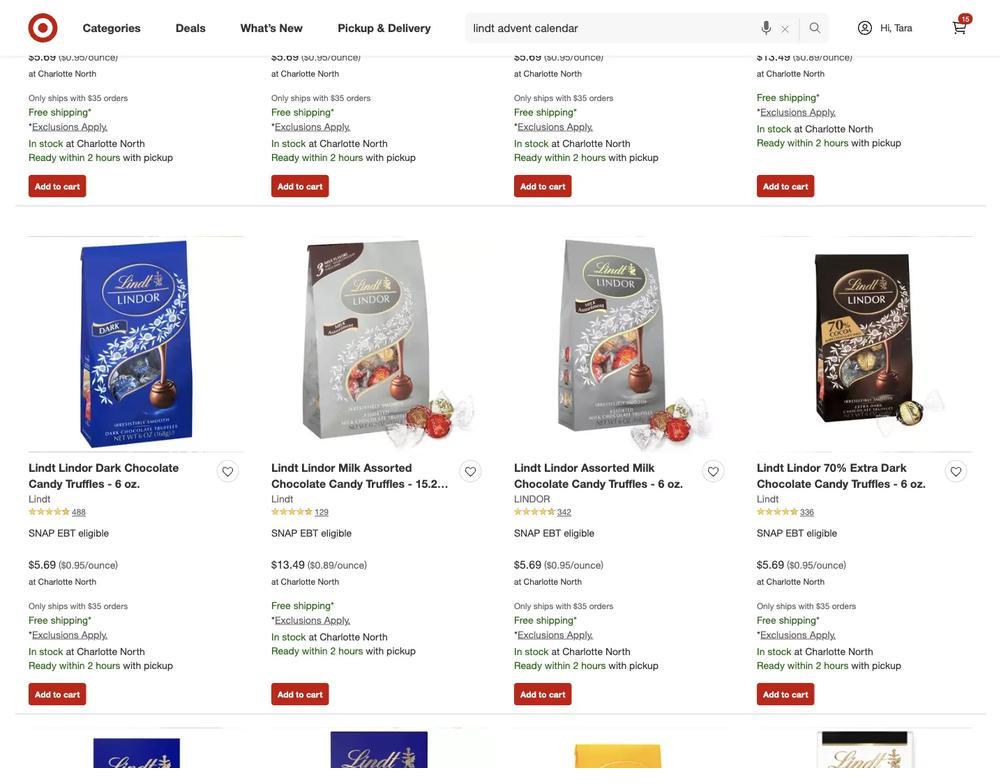 Task type: locate. For each thing, give the bounding box(es) containing it.
ships
[[48, 93, 68, 103], [291, 93, 311, 103], [534, 93, 553, 103], [48, 601, 68, 612], [534, 601, 553, 612], [776, 601, 796, 612]]

/ounce down what can we help you find? suggestions appear below search field
[[571, 51, 601, 63]]

lindt excellence 70% cocoa dark chocolate candy bar - 3.5 oz. image
[[757, 729, 973, 769], [757, 729, 973, 769]]

lindt lindor milk assorted chocolate candy truffles - 15.2 oz. image
[[271, 237, 487, 453], [271, 237, 487, 453]]

lindt inside lindt lindor 70% extra dark chocolate candy truffles - 6 oz.
[[757, 462, 784, 475]]

4 candy from the left
[[815, 478, 848, 491]]

6 up 342 link
[[658, 478, 664, 491]]

488
[[72, 507, 86, 518]]

lindt classic recipe whole hazelnuts milk chocolate candy bar - 5.3oz image
[[29, 729, 244, 769], [29, 729, 244, 769]]

oz. inside lindt lindor 70% extra dark chocolate candy truffles - 6 oz.
[[910, 478, 926, 491]]

- up 342 link
[[651, 478, 655, 491]]

delivery
[[388, 21, 431, 35]]

what's
[[241, 21, 276, 35]]

$0.89 down search button
[[796, 51, 820, 63]]

2 horizontal spatial 6
[[901, 478, 907, 491]]

lindt link
[[29, 492, 51, 506], [271, 492, 293, 506], [757, 492, 779, 506]]

search
[[803, 22, 836, 36]]

hi,
[[881, 22, 892, 34]]

$13.49
[[757, 50, 790, 63], [271, 558, 305, 572]]

lindt lindor 70% extra dark chocolate candy truffles - 6 oz. image
[[757, 237, 973, 453], [757, 237, 973, 453]]

lindt lindor dark chocolate candy truffles - 6 oz.
[[29, 462, 179, 491]]

milk up 342 link
[[633, 462, 655, 475]]

within
[[788, 136, 813, 149], [59, 151, 85, 163], [302, 151, 328, 163], [545, 151, 570, 163], [302, 645, 328, 657], [59, 660, 85, 672], [545, 660, 570, 672], [788, 660, 813, 672]]

lindor link
[[514, 492, 550, 506]]

3 lindt link from the left
[[757, 492, 779, 506]]

3 truffles from the left
[[609, 478, 648, 491]]

free
[[757, 91, 776, 103], [29, 106, 48, 118], [271, 106, 291, 118], [514, 106, 534, 118], [271, 600, 291, 612], [29, 615, 48, 627], [514, 615, 534, 627], [757, 615, 776, 627]]

add
[[35, 181, 51, 192], [278, 181, 294, 192], [520, 181, 536, 192], [763, 181, 779, 192], [35, 690, 51, 700], [278, 690, 294, 700], [520, 690, 536, 700], [763, 690, 779, 700]]

assorted up 342 link
[[581, 462, 630, 475]]

-
[[107, 478, 112, 491], [408, 478, 412, 491], [651, 478, 655, 491], [893, 478, 898, 491]]

add to cart button
[[29, 175, 86, 198], [271, 175, 329, 198], [514, 175, 572, 198], [757, 175, 814, 198], [29, 684, 86, 706], [271, 684, 329, 706], [514, 684, 572, 706], [757, 684, 814, 706]]

truffles down extra
[[852, 478, 890, 491]]

lindt
[[29, 462, 55, 475], [271, 462, 298, 475], [514, 462, 541, 475], [757, 462, 784, 475], [29, 493, 51, 505], [271, 493, 293, 505], [757, 493, 779, 505]]

what's new link
[[229, 13, 320, 43]]

apply.
[[810, 106, 836, 118], [81, 120, 108, 133], [324, 120, 350, 133], [567, 120, 593, 133], [324, 614, 350, 627], [81, 629, 108, 641], [567, 629, 593, 641], [810, 629, 836, 641]]

1 horizontal spatial 6
[[658, 478, 664, 491]]

dark up 488 link
[[96, 462, 121, 475]]

1 horizontal spatial dark
[[881, 462, 907, 475]]

$13.49 ( $0.89 /ounce ) at charlotte north
[[757, 50, 853, 79], [271, 558, 367, 587]]

truffles up 488
[[66, 478, 104, 491]]

1 lindor from the left
[[59, 462, 92, 475]]

1 horizontal spatial $0.89
[[796, 51, 820, 63]]

2
[[816, 136, 821, 149], [88, 151, 93, 163], [330, 151, 336, 163], [573, 151, 579, 163], [330, 645, 336, 657], [88, 660, 93, 672], [573, 660, 579, 672], [816, 660, 821, 672]]

cart
[[63, 181, 80, 192], [306, 181, 323, 192], [549, 181, 565, 192], [792, 181, 808, 192], [63, 690, 80, 700], [306, 690, 323, 700], [549, 690, 565, 700], [792, 690, 808, 700]]

only
[[29, 93, 46, 103], [271, 93, 288, 103], [514, 93, 531, 103], [29, 601, 46, 612], [514, 601, 531, 612], [757, 601, 774, 612]]

1 horizontal spatial assorted
[[581, 462, 630, 475]]

0 horizontal spatial milk
[[338, 462, 360, 475]]

lindor inside lindt lindor 70% extra dark chocolate candy truffles - 6 oz.
[[787, 462, 821, 475]]

new
[[279, 21, 303, 35]]

lindt lindor dark chocolate candy truffles - 6 oz. image
[[29, 237, 244, 453], [29, 237, 244, 453]]

2 6 from the left
[[658, 478, 664, 491]]

$5.69 ( $0.95 /ounce ) at charlotte north
[[29, 50, 118, 79], [271, 50, 361, 79], [514, 50, 604, 79], [29, 558, 118, 587], [514, 558, 604, 587], [757, 558, 846, 587]]

- inside lindt lindor assorted milk chocolate candy truffles - 6 oz.
[[651, 478, 655, 491]]

4 lindor from the left
[[787, 462, 821, 475]]

$0.89
[[796, 51, 820, 63], [310, 560, 334, 572]]

1 vertical spatial $0.89
[[310, 560, 334, 572]]

$13.49 ( $0.89 /ounce ) at charlotte north down 129 at bottom
[[271, 558, 367, 587]]

categories link
[[71, 13, 158, 43]]

exclusions
[[760, 106, 807, 118], [32, 120, 79, 133], [275, 120, 321, 133], [518, 120, 564, 133], [275, 614, 321, 627], [32, 629, 79, 641], [518, 629, 564, 641], [760, 629, 807, 641]]

)
[[115, 51, 118, 63], [358, 51, 361, 63], [601, 51, 604, 63], [850, 51, 853, 63], [115, 560, 118, 572], [364, 560, 367, 572], [601, 560, 604, 572], [844, 560, 846, 572]]

at
[[29, 68, 36, 79], [271, 68, 279, 79], [514, 68, 521, 79], [757, 68, 764, 79], [794, 122, 803, 135], [66, 137, 74, 149], [309, 137, 317, 149], [551, 137, 560, 149], [29, 577, 36, 587], [271, 577, 279, 587], [514, 577, 521, 587], [757, 577, 764, 587], [309, 631, 317, 643], [66, 646, 74, 658], [551, 646, 560, 658], [794, 646, 803, 658]]

$0.95
[[61, 51, 85, 63], [304, 51, 328, 63], [547, 51, 571, 63], [61, 560, 85, 572], [547, 560, 571, 572], [790, 560, 813, 572]]

truffles
[[66, 478, 104, 491], [366, 478, 405, 491], [609, 478, 648, 491], [852, 478, 890, 491]]

1 horizontal spatial $13.49
[[757, 50, 790, 63]]

orders
[[104, 93, 128, 103], [347, 93, 371, 103], [589, 93, 613, 103], [104, 601, 128, 612], [589, 601, 613, 612], [832, 601, 856, 612]]

chocolate up 336
[[757, 478, 811, 491]]

lindt lindor assorted milk chocolate candy truffles - 6 oz. image
[[514, 237, 730, 453], [514, 237, 730, 453]]

3 candy from the left
[[572, 478, 606, 491]]

lindor inside lindt lindor dark chocolate candy truffles - 6 oz.
[[59, 462, 92, 475]]

0 horizontal spatial lindt link
[[29, 492, 51, 506]]

*
[[816, 91, 820, 103], [757, 106, 760, 118], [88, 106, 91, 118], [331, 106, 334, 118], [574, 106, 577, 118], [29, 120, 32, 133], [271, 120, 275, 133], [514, 120, 518, 133], [331, 600, 334, 612], [271, 614, 275, 627], [88, 615, 91, 627], [574, 615, 577, 627], [816, 615, 820, 627], [29, 629, 32, 641], [514, 629, 518, 641], [757, 629, 760, 641]]

- up 336 link
[[893, 478, 898, 491]]

ready
[[757, 136, 785, 149], [29, 151, 56, 163], [271, 151, 299, 163], [514, 151, 542, 163], [271, 645, 299, 657], [29, 660, 56, 672], [514, 660, 542, 672], [757, 660, 785, 672]]

1 dark from the left
[[96, 462, 121, 475]]

2 candy from the left
[[329, 478, 363, 491]]

1 vertical spatial $13.49 ( $0.89 /ounce ) at charlotte north
[[271, 558, 367, 587]]

2 assorted from the left
[[581, 462, 630, 475]]

chocolate up lindor
[[514, 478, 569, 491]]

0 horizontal spatial $13.49 ( $0.89 /ounce ) at charlotte north
[[271, 558, 367, 587]]

assorted
[[364, 462, 412, 475], [581, 462, 630, 475]]

lindt lindor milk assorted chocolate candy truffles - 15.2 oz.
[[271, 462, 437, 507]]

1 candy from the left
[[29, 478, 62, 491]]

assorted inside lindt lindor milk assorted chocolate candy truffles - 15.2 oz.
[[364, 462, 412, 475]]

1 milk from the left
[[338, 462, 360, 475]]

truffles inside lindt lindor milk assorted chocolate candy truffles - 15.2 oz.
[[366, 478, 405, 491]]

2 - from the left
[[408, 478, 412, 491]]

add to cart
[[35, 181, 80, 192], [278, 181, 323, 192], [520, 181, 565, 192], [763, 181, 808, 192], [35, 690, 80, 700], [278, 690, 323, 700], [520, 690, 565, 700], [763, 690, 808, 700]]

lindt lindor assorted milk chocolate candy truffles - 6 oz. link
[[514, 461, 697, 492]]

2 horizontal spatial lindt link
[[757, 492, 779, 506]]

snap
[[29, 19, 55, 31], [271, 19, 297, 31], [514, 19, 540, 31], [757, 19, 783, 31], [29, 527, 55, 540], [271, 527, 297, 540], [514, 527, 540, 540], [757, 527, 783, 540]]

lindt lindor milk assorted chocolate candy truffles - 15.2 oz. link
[[271, 461, 454, 507]]

$13.49 ( $0.89 /ounce ) at charlotte north down search button
[[757, 50, 853, 79]]

2 dark from the left
[[881, 462, 907, 475]]

2 truffles from the left
[[366, 478, 405, 491]]

lindor up lindor
[[544, 462, 578, 475]]

lindt link for lindt lindor 70% extra dark chocolate candy truffles - 6 oz.
[[757, 492, 779, 506]]

candy inside lindt lindor assorted milk chocolate candy truffles - 6 oz.
[[572, 478, 606, 491]]

lindor
[[59, 462, 92, 475], [301, 462, 335, 475], [544, 462, 578, 475], [787, 462, 821, 475]]

snap ebt eligible
[[29, 19, 109, 31], [271, 19, 352, 31], [514, 19, 595, 31], [757, 19, 837, 31], [29, 527, 109, 540], [271, 527, 352, 540], [514, 527, 595, 540], [757, 527, 837, 540]]

342 link
[[514, 506, 730, 519]]

- left 15.2
[[408, 478, 412, 491]]

deals link
[[164, 13, 223, 43]]

lindt lindor assorted milk chocolate candy truffles - 6 oz.
[[514, 462, 683, 491]]

oz. inside lindt lindor milk assorted chocolate candy truffles - 15.2 oz.
[[271, 493, 287, 507]]

chocolate up 488 link
[[124, 462, 179, 475]]

only ships with $35 orders free shipping * * exclusions apply. in stock at  charlotte north ready within 2 hours with pickup
[[29, 93, 173, 163], [271, 93, 416, 163], [514, 93, 659, 163], [29, 601, 173, 672], [514, 601, 659, 672], [757, 601, 901, 672]]

lindor
[[514, 493, 550, 505]]

336 link
[[757, 506, 973, 519]]

oz.
[[124, 478, 140, 491], [668, 478, 683, 491], [910, 478, 926, 491], [271, 493, 287, 507]]

lindor inside lindt lindor assorted milk chocolate candy truffles - 6 oz.
[[544, 462, 578, 475]]

milk up the 129 link
[[338, 462, 360, 475]]

with
[[70, 93, 86, 103], [313, 93, 328, 103], [556, 93, 571, 103], [851, 136, 869, 149], [123, 151, 141, 163], [366, 151, 384, 163], [609, 151, 627, 163], [70, 601, 86, 612], [556, 601, 571, 612], [799, 601, 814, 612], [366, 645, 384, 657], [123, 660, 141, 672], [609, 660, 627, 672], [851, 660, 869, 672]]

6 up 336 link
[[901, 478, 907, 491]]

oz. up 336 link
[[910, 478, 926, 491]]

15 link
[[944, 13, 975, 43]]

0 vertical spatial $13.49 ( $0.89 /ounce ) at charlotte north
[[757, 50, 853, 79]]

milk
[[338, 462, 360, 475], [633, 462, 655, 475]]

$5.69
[[29, 50, 56, 63], [271, 50, 299, 63], [514, 50, 541, 63], [29, 558, 56, 572], [514, 558, 541, 572], [757, 558, 784, 572]]

4 - from the left
[[893, 478, 898, 491]]

488 link
[[29, 506, 244, 519]]

6
[[115, 478, 121, 491], [658, 478, 664, 491], [901, 478, 907, 491]]

4 truffles from the left
[[852, 478, 890, 491]]

/ounce
[[85, 51, 115, 63], [328, 51, 358, 63], [571, 51, 601, 63], [820, 51, 850, 63], [85, 560, 115, 572], [334, 560, 364, 572], [571, 560, 601, 572], [813, 560, 844, 572]]

chocolate
[[124, 462, 179, 475], [271, 478, 326, 491], [514, 478, 569, 491], [757, 478, 811, 491]]

charlotte
[[38, 68, 73, 79], [281, 68, 315, 79], [524, 68, 558, 79], [766, 68, 801, 79], [805, 122, 846, 135], [77, 137, 117, 149], [320, 137, 360, 149], [562, 137, 603, 149], [38, 577, 73, 587], [281, 577, 315, 587], [524, 577, 558, 587], [766, 577, 801, 587], [320, 631, 360, 643], [77, 646, 117, 658], [562, 646, 603, 658], [805, 646, 846, 658]]

2 milk from the left
[[633, 462, 655, 475]]

0 horizontal spatial assorted
[[364, 462, 412, 475]]

1 - from the left
[[107, 478, 112, 491]]

1 truffles from the left
[[66, 478, 104, 491]]

what's new
[[241, 21, 303, 35]]

truffles inside lindt lindor dark chocolate candy truffles - 6 oz.
[[66, 478, 104, 491]]

shipping
[[779, 91, 816, 103], [51, 106, 88, 118], [293, 106, 331, 118], [536, 106, 574, 118], [293, 600, 331, 612], [51, 615, 88, 627], [536, 615, 574, 627], [779, 615, 816, 627]]

0 horizontal spatial dark
[[96, 462, 121, 475]]

0 horizontal spatial free shipping * * exclusions apply. in stock at  charlotte north ready within 2 hours with pickup
[[271, 600, 416, 657]]

candy
[[29, 478, 62, 491], [329, 478, 363, 491], [572, 478, 606, 491], [815, 478, 848, 491]]

lindt lindor 70% extra dark chocolate candy truffles - 6 oz. link
[[757, 461, 940, 492]]

0 vertical spatial free shipping * * exclusions apply. in stock at  charlotte north ready within 2 hours with pickup
[[757, 91, 901, 149]]

free shipping * * exclusions apply. in stock at  charlotte north ready within 2 hours with pickup
[[757, 91, 901, 149], [271, 600, 416, 657]]

chocolate inside lindt lindor assorted milk chocolate candy truffles - 6 oz.
[[514, 478, 569, 491]]

15
[[962, 14, 969, 23]]

lindt lindor caramel milk chocolate candy truffles - 6 oz. image
[[514, 729, 730, 769], [514, 729, 730, 769]]

lindt lindor 70% extra dark chocolate candy truffles - 6 oz.
[[757, 462, 926, 491]]

extra
[[850, 462, 878, 475]]

lindor up 129 at bottom
[[301, 462, 335, 475]]

lindt link for lindt lindor dark chocolate candy truffles - 6 oz.
[[29, 492, 51, 506]]

1 horizontal spatial lindt link
[[271, 492, 293, 506]]

1 vertical spatial $13.49
[[271, 558, 305, 572]]

- inside lindt lindor dark chocolate candy truffles - 6 oz.
[[107, 478, 112, 491]]

in
[[757, 122, 765, 135], [29, 137, 37, 149], [271, 137, 279, 149], [514, 137, 522, 149], [271, 631, 279, 643], [29, 646, 37, 658], [514, 646, 522, 658], [757, 646, 765, 658]]

dark right extra
[[881, 462, 907, 475]]

3 lindor from the left
[[544, 462, 578, 475]]

north
[[75, 68, 96, 79], [318, 68, 339, 79], [561, 68, 582, 79], [803, 68, 825, 79], [848, 122, 873, 135], [120, 137, 145, 149], [363, 137, 388, 149], [606, 137, 630, 149], [75, 577, 96, 587], [318, 577, 339, 587], [561, 577, 582, 587], [803, 577, 825, 587], [363, 631, 388, 643], [120, 646, 145, 658], [606, 646, 630, 658], [848, 646, 873, 658]]

0 vertical spatial $13.49
[[757, 50, 790, 63]]

1 horizontal spatial milk
[[633, 462, 655, 475]]

1 6 from the left
[[115, 478, 121, 491]]

- up 488 link
[[107, 478, 112, 491]]

ebt
[[57, 19, 76, 31], [300, 19, 318, 31], [543, 19, 561, 31], [786, 19, 804, 31], [57, 527, 76, 540], [300, 527, 318, 540], [543, 527, 561, 540], [786, 527, 804, 540]]

pickup & delivery
[[338, 21, 431, 35]]

stock
[[768, 122, 792, 135], [39, 137, 63, 149], [282, 137, 306, 149], [525, 137, 549, 149], [282, 631, 306, 643], [39, 646, 63, 658], [525, 646, 549, 658], [768, 646, 792, 658]]

6 inside lindt lindor 70% extra dark chocolate candy truffles - 6 oz.
[[901, 478, 907, 491]]

oz. up 342 link
[[668, 478, 683, 491]]

hours
[[824, 136, 849, 149], [96, 151, 120, 163], [338, 151, 363, 163], [581, 151, 606, 163], [338, 645, 363, 657], [96, 660, 120, 672], [581, 660, 606, 672], [824, 660, 849, 672]]

chocolate up 129 at bottom
[[271, 478, 326, 491]]

0 vertical spatial $0.89
[[796, 51, 820, 63]]

1 assorted from the left
[[364, 462, 412, 475]]

lindor inside lindt lindor milk assorted chocolate candy truffles - 15.2 oz.
[[301, 462, 335, 475]]

1 vertical spatial free shipping * * exclusions apply. in stock at  charlotte north ready within 2 hours with pickup
[[271, 600, 416, 657]]

search button
[[803, 13, 836, 46]]

truffles up 342 link
[[609, 478, 648, 491]]

$35
[[88, 93, 101, 103], [331, 93, 344, 103], [574, 93, 587, 103], [88, 601, 101, 612], [574, 601, 587, 612], [816, 601, 830, 612]]

2 lindor from the left
[[301, 462, 335, 475]]

$0.89 down 129 at bottom
[[310, 560, 334, 572]]

eligible
[[78, 19, 109, 31], [321, 19, 352, 31], [564, 19, 595, 31], [807, 19, 837, 31], [78, 527, 109, 540], [321, 527, 352, 540], [564, 527, 595, 540], [807, 527, 837, 540]]

oz. up 488 link
[[124, 478, 140, 491]]

exclusions apply. link
[[760, 106, 836, 118], [32, 120, 108, 133], [275, 120, 350, 133], [518, 120, 593, 133], [275, 614, 350, 627], [32, 629, 108, 641], [518, 629, 593, 641], [760, 629, 836, 641]]

lindt classic recipe milk chocolate candy bar - 4.4 oz. image
[[271, 729, 487, 769], [271, 729, 487, 769]]

assorted up the 129 link
[[364, 462, 412, 475]]

oz. left 129 at bottom
[[271, 493, 287, 507]]

to
[[53, 181, 61, 192], [296, 181, 304, 192], [539, 181, 547, 192], [781, 181, 789, 192], [53, 690, 61, 700], [296, 690, 304, 700], [539, 690, 547, 700], [781, 690, 789, 700]]

3 6 from the left
[[901, 478, 907, 491]]

2 lindt link from the left
[[271, 492, 293, 506]]

dark
[[96, 462, 121, 475], [881, 462, 907, 475]]

/ounce down 488
[[85, 560, 115, 572]]

candy inside lindt lindor dark chocolate candy truffles - 6 oz.
[[29, 478, 62, 491]]

lindor for milk
[[301, 462, 335, 475]]

3 - from the left
[[651, 478, 655, 491]]

0 horizontal spatial 6
[[115, 478, 121, 491]]

1 lindt link from the left
[[29, 492, 51, 506]]

6 up 488 link
[[115, 478, 121, 491]]

oz. inside lindt lindor dark chocolate candy truffles - 6 oz.
[[124, 478, 140, 491]]

pickup
[[872, 136, 901, 149], [144, 151, 173, 163], [387, 151, 416, 163], [629, 151, 659, 163], [387, 645, 416, 657], [144, 660, 173, 672], [629, 660, 659, 672], [872, 660, 901, 672]]

tara
[[895, 22, 912, 34]]

1 horizontal spatial free shipping * * exclusions apply. in stock at  charlotte north ready within 2 hours with pickup
[[757, 91, 901, 149]]

129
[[315, 507, 329, 518]]

(
[[59, 51, 61, 63], [301, 51, 304, 63], [544, 51, 547, 63], [793, 51, 796, 63], [59, 560, 61, 572], [308, 560, 310, 572], [544, 560, 547, 572], [787, 560, 790, 572]]

truffles up the 129 link
[[366, 478, 405, 491]]

dark inside lindt lindor dark chocolate candy truffles - 6 oz.
[[96, 462, 121, 475]]

0 horizontal spatial $13.49
[[271, 558, 305, 572]]

lindor up 488
[[59, 462, 92, 475]]

lindor left 70%
[[787, 462, 821, 475]]



Task type: describe. For each thing, give the bounding box(es) containing it.
dark inside lindt lindor 70% extra dark chocolate candy truffles - 6 oz.
[[881, 462, 907, 475]]

What can we help you find? suggestions appear below search field
[[465, 13, 812, 43]]

/ounce down search button
[[820, 51, 850, 63]]

hi, tara
[[881, 22, 912, 34]]

lindt link for lindt lindor milk assorted chocolate candy truffles - 15.2 oz.
[[271, 492, 293, 506]]

lindor for assorted
[[544, 462, 578, 475]]

0 horizontal spatial $0.89
[[310, 560, 334, 572]]

1 horizontal spatial $13.49 ( $0.89 /ounce ) at charlotte north
[[757, 50, 853, 79]]

6 inside lindt lindor assorted milk chocolate candy truffles - 6 oz.
[[658, 478, 664, 491]]

chocolate inside lindt lindor milk assorted chocolate candy truffles - 15.2 oz.
[[271, 478, 326, 491]]

candy inside lindt lindor milk assorted chocolate candy truffles - 15.2 oz.
[[329, 478, 363, 491]]

336
[[800, 507, 814, 518]]

candy inside lindt lindor 70% extra dark chocolate candy truffles - 6 oz.
[[815, 478, 848, 491]]

6 inside lindt lindor dark chocolate candy truffles - 6 oz.
[[115, 478, 121, 491]]

70%
[[824, 462, 847, 475]]

- inside lindt lindor 70% extra dark chocolate candy truffles - 6 oz.
[[893, 478, 898, 491]]

/ounce down the pickup
[[328, 51, 358, 63]]

lindt lindor dark chocolate candy truffles - 6 oz. link
[[29, 461, 211, 492]]

truffles inside lindt lindor 70% extra dark chocolate candy truffles - 6 oz.
[[852, 478, 890, 491]]

342
[[557, 507, 571, 518]]

pickup
[[338, 21, 374, 35]]

categories
[[83, 21, 141, 35]]

chocolate inside lindt lindor dark chocolate candy truffles - 6 oz.
[[124, 462, 179, 475]]

chocolate inside lindt lindor 70% extra dark chocolate candy truffles - 6 oz.
[[757, 478, 811, 491]]

/ounce down categories
[[85, 51, 115, 63]]

milk inside lindt lindor assorted milk chocolate candy truffles - 6 oz.
[[633, 462, 655, 475]]

lindt inside lindt lindor assorted milk chocolate candy truffles - 6 oz.
[[514, 462, 541, 475]]

/ounce down 336
[[813, 560, 844, 572]]

pickup & delivery link
[[326, 13, 448, 43]]

/ounce down 342 at the right
[[571, 560, 601, 572]]

assorted inside lindt lindor assorted milk chocolate candy truffles - 6 oz.
[[581, 462, 630, 475]]

15.2
[[415, 478, 437, 491]]

/ounce down the 129 link
[[334, 560, 364, 572]]

129 link
[[271, 506, 487, 519]]

oz. inside lindt lindor assorted milk chocolate candy truffles - 6 oz.
[[668, 478, 683, 491]]

truffles inside lindt lindor assorted milk chocolate candy truffles - 6 oz.
[[609, 478, 648, 491]]

- inside lindt lindor milk assorted chocolate candy truffles - 15.2 oz.
[[408, 478, 412, 491]]

lindt inside lindt lindor milk assorted chocolate candy truffles - 15.2 oz.
[[271, 462, 298, 475]]

milk inside lindt lindor milk assorted chocolate candy truffles - 15.2 oz.
[[338, 462, 360, 475]]

lindor for 70%
[[787, 462, 821, 475]]

lindor for dark
[[59, 462, 92, 475]]

lindt inside lindt lindor dark chocolate candy truffles - 6 oz.
[[29, 462, 55, 475]]

deals
[[176, 21, 206, 35]]

&
[[377, 21, 385, 35]]



Task type: vqa. For each thing, say whether or not it's contained in the screenshot.


